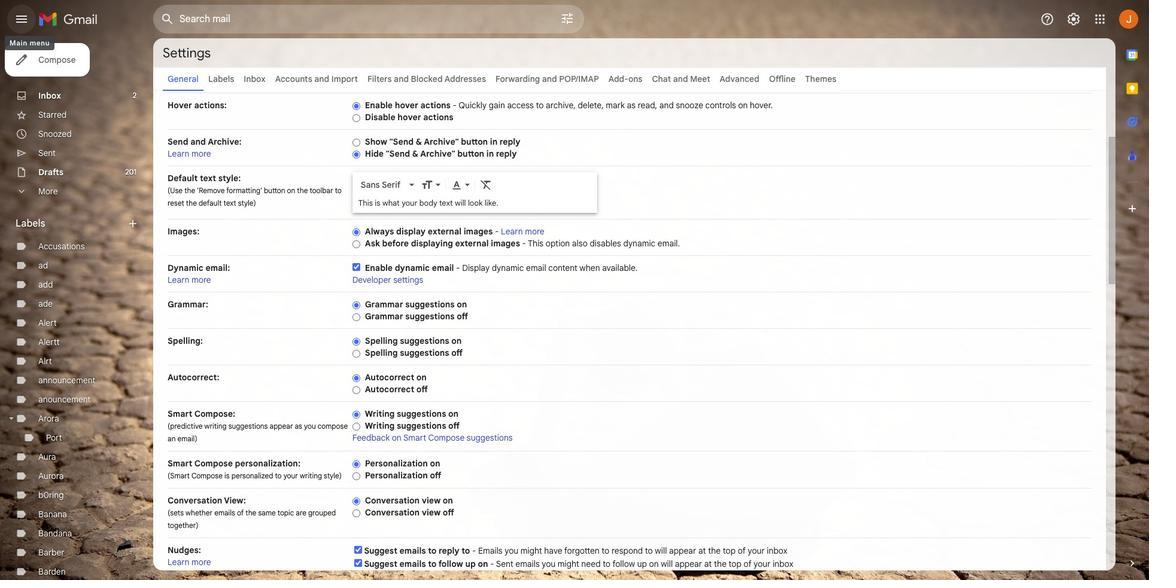 Task type: vqa. For each thing, say whether or not it's contained in the screenshot.
Archive"
yes



Task type: describe. For each thing, give the bounding box(es) containing it.
gain
[[489, 100, 505, 111]]

Enable hover actions radio
[[352, 102, 360, 111]]

before
[[382, 238, 409, 249]]

search mail image
[[157, 8, 178, 30]]

access
[[507, 100, 534, 111]]

spelling suggestions on
[[365, 336, 462, 347]]

archive" for show
[[424, 136, 459, 147]]

grammar:
[[168, 299, 208, 310]]

writing inside smart compose: (predictive writing suggestions appear as you compose an email)
[[204, 422, 227, 431]]

sent inside the labels navigation
[[38, 148, 56, 159]]

Show "Send & Archive" button in reply radio
[[352, 138, 360, 147]]

more inside send and archive: learn more
[[192, 148, 211, 159]]

display
[[462, 263, 490, 274]]

1 vertical spatial appear
[[669, 546, 696, 557]]

topic
[[278, 509, 294, 518]]

reset
[[168, 199, 184, 208]]

reply for hide "send & archive" button in reply
[[496, 148, 517, 159]]

to inside default text style: (use the 'remove formatting' button on the toolbar to reset the default text style)
[[335, 186, 342, 195]]

Personalization on radio
[[352, 460, 360, 469]]

snoozed link
[[38, 129, 72, 139]]

support image
[[1040, 12, 1055, 26]]

suggestions for grammar suggestions on
[[405, 299, 455, 310]]

& for hide
[[412, 148, 418, 159]]

201
[[125, 168, 136, 177]]

grouped
[[308, 509, 336, 518]]

actions for disable
[[423, 112, 453, 123]]

- left option
[[522, 238, 526, 249]]

alertt link
[[38, 337, 60, 348]]

compose inside 'compose' button
[[38, 54, 76, 65]]

remove formatting ‪(⌘\)‬ image
[[480, 179, 492, 191]]

off for conversation view on
[[443, 508, 454, 518]]

- up "ask before displaying external images - this option also disables dynamic email."
[[495, 226, 499, 237]]

more inside nudges: learn more
[[192, 557, 211, 568]]

feedback
[[352, 433, 390, 443]]

chat
[[652, 74, 671, 84]]

Autocorrect on radio
[[352, 374, 360, 383]]

snooze
[[676, 100, 703, 111]]

more
[[38, 186, 58, 197]]

2 vertical spatial reply
[[439, 546, 459, 557]]

is inside smart compose personalization: (smart compose is personalized to your writing style)
[[224, 472, 230, 481]]

hover for enable
[[395, 100, 418, 111]]

blocked
[[411, 74, 443, 84]]

filters
[[367, 74, 392, 84]]

an
[[168, 435, 176, 443]]

autocorrect for autocorrect on
[[365, 372, 414, 383]]

dynamic email: learn more
[[168, 263, 230, 285]]

view:
[[224, 496, 246, 506]]

compose right (smart
[[191, 472, 223, 481]]

ask
[[365, 238, 380, 249]]

alert
[[38, 318, 57, 329]]

reply for show "send & archive" button in reply
[[500, 136, 520, 147]]

compose down the writing suggestions off
[[428, 433, 465, 443]]

barber link
[[38, 548, 64, 558]]

(sets
[[168, 509, 184, 518]]

learn inside send and archive: learn more
[[168, 148, 189, 159]]

Grammar suggestions off radio
[[352, 313, 360, 322]]

button inside default text style: (use the 'remove formatting' button on the toolbar to reset the default text style)
[[264, 186, 285, 195]]

2 vertical spatial appear
[[675, 559, 702, 570]]

smart for smart compose:
[[168, 409, 192, 420]]

anouncement link
[[38, 394, 91, 405]]

writing for writing suggestions on
[[365, 409, 395, 420]]

0 vertical spatial at
[[698, 546, 706, 557]]

always display external images - learn more
[[365, 226, 544, 237]]

more button
[[0, 182, 144, 201]]

drafts
[[38, 167, 64, 178]]

conversation view on
[[365, 496, 453, 506]]

in for show "send & archive" button in reply
[[490, 136, 498, 147]]

'remove
[[197, 186, 225, 195]]

writing inside smart compose personalization: (smart compose is personalized to your writing style)
[[300, 472, 322, 481]]

quickly
[[459, 100, 487, 111]]

spelling suggestions off
[[365, 348, 463, 359]]

aurora link
[[38, 471, 64, 482]]

autocorrect on
[[365, 372, 427, 383]]

accounts
[[275, 74, 312, 84]]

view for on
[[422, 496, 441, 506]]

are
[[296, 509, 306, 518]]

inbox for the topmost inbox link
[[244, 74, 266, 84]]

writing suggestions on
[[365, 409, 459, 420]]

email.
[[658, 238, 680, 249]]

"send for show
[[389, 136, 414, 147]]

compose:
[[194, 409, 235, 420]]

available.
[[602, 263, 638, 274]]

off for grammar suggestions on
[[457, 311, 468, 322]]

Spelling suggestions off radio
[[352, 349, 360, 358]]

suggest for suggest emails to reply to - emails you might have forgotten to respond to will appear at the top of your inbox
[[364, 546, 397, 557]]

you for as
[[304, 422, 316, 431]]

actions for enable
[[421, 100, 451, 111]]

themes link
[[805, 74, 836, 84]]

0 vertical spatial external
[[428, 226, 462, 237]]

alertt
[[38, 337, 60, 348]]

labels for 'labels' heading
[[16, 218, 45, 230]]

menu
[[30, 39, 50, 47]]

announcement
[[38, 375, 95, 386]]

1 horizontal spatial text
[[224, 199, 236, 208]]

hover
[[168, 100, 192, 111]]

formatting'
[[226, 186, 262, 195]]

option
[[546, 238, 570, 249]]

inbox for inbox link to the left
[[38, 90, 61, 101]]

writing suggestions off
[[365, 421, 460, 432]]

disables
[[590, 238, 621, 249]]

conversation for conversation view: (sets whether emails of the same topic are grouped together)
[[168, 496, 222, 506]]

read,
[[638, 100, 657, 111]]

more up "ask before displaying external images - this option also disables dynamic email."
[[525, 226, 544, 237]]

grammar for grammar suggestions off
[[365, 311, 403, 322]]

what
[[382, 198, 400, 208]]

barber
[[38, 548, 64, 558]]

1 vertical spatial top
[[729, 559, 741, 570]]

off for spelling suggestions on
[[451, 348, 463, 359]]

conversation for conversation view on
[[365, 496, 420, 506]]

on inside default text style: (use the 'remove formatting' button on the toolbar to reset the default text style)
[[287, 186, 295, 195]]

respond
[[612, 546, 643, 557]]

add-
[[609, 74, 628, 84]]

1 vertical spatial at
[[704, 559, 712, 570]]

autocorrect:
[[168, 372, 219, 383]]

default text style: (use the 'remove formatting' button on the toolbar to reset the default text style)
[[168, 173, 342, 208]]

sans
[[361, 180, 380, 191]]

aura link
[[38, 452, 56, 463]]

learn more link up "ask before displaying external images - this option also disables dynamic email."
[[501, 226, 544, 237]]

off for writing suggestions on
[[448, 421, 460, 432]]

of inside the conversation view: (sets whether emails of the same topic are grouped together)
[[237, 509, 244, 518]]

Hide "Send & Archive" button in reply radio
[[352, 150, 360, 159]]

2 vertical spatial you
[[542, 559, 556, 570]]

Writing suggestions off radio
[[352, 422, 360, 431]]

and for blocked
[[394, 74, 409, 84]]

and for meet
[[673, 74, 688, 84]]

1 vertical spatial might
[[558, 559, 579, 570]]

and for archive:
[[190, 136, 206, 147]]

chat and meet
[[652, 74, 710, 84]]

- left emails
[[472, 546, 476, 557]]

off down personalization on at left
[[430, 470, 441, 481]]

ad link
[[38, 260, 48, 271]]

style) inside default text style: (use the 'remove formatting' button on the toolbar to reset the default text style)
[[238, 199, 256, 208]]

suggestions inside smart compose: (predictive writing suggestions appear as you compose an email)
[[228, 422, 268, 431]]

send and archive: learn more
[[168, 136, 242, 159]]

labels for labels 'link'
[[208, 74, 234, 84]]

learn inside dynamic email: learn more
[[168, 275, 189, 285]]

Personalization off radio
[[352, 472, 360, 481]]

accusations link
[[38, 241, 85, 252]]

grammar for grammar suggestions on
[[365, 299, 403, 310]]

emails
[[478, 546, 503, 557]]

general
[[168, 74, 199, 84]]

offline
[[769, 74, 796, 84]]

ade link
[[38, 299, 53, 309]]

personalization:
[[235, 458, 300, 469]]

suggestions for spelling suggestions on
[[400, 336, 449, 347]]

1 vertical spatial external
[[455, 238, 489, 249]]

have
[[544, 546, 562, 557]]

grammar suggestions on
[[365, 299, 467, 310]]

need
[[581, 559, 601, 570]]

developer
[[352, 275, 391, 285]]

1 vertical spatial images
[[491, 238, 520, 249]]

starred link
[[38, 110, 67, 120]]

controls
[[705, 100, 736, 111]]

1 follow from the left
[[438, 559, 463, 570]]

you for emails
[[505, 546, 518, 557]]

meet
[[690, 74, 710, 84]]

2 follow from the left
[[612, 559, 635, 570]]

advanced search options image
[[555, 7, 579, 31]]

gmail image
[[38, 7, 104, 31]]

content
[[548, 263, 577, 274]]

Grammar suggestions on radio
[[352, 301, 360, 310]]

hide
[[365, 148, 384, 159]]

suggest emails to follow up on - sent emails you might need to follow up on will appear at the top of your inbox
[[364, 559, 793, 570]]

forgotten
[[564, 546, 600, 557]]

button for hide "send & archive" button in reply
[[457, 148, 484, 159]]



Task type: locate. For each thing, give the bounding box(es) containing it.
you down have
[[542, 559, 556, 570]]

advanced link
[[720, 74, 759, 84]]

spelling right the spelling suggestions on option
[[365, 336, 398, 347]]

1 autocorrect from the top
[[365, 372, 414, 383]]

1 grammar from the top
[[365, 299, 403, 310]]

writing up are
[[300, 472, 322, 481]]

grammar suggestions off
[[365, 311, 468, 322]]

up
[[465, 559, 476, 570], [637, 559, 647, 570]]

enable hover actions - quickly gain access to archive, delete, mark as read, and snooze controls on hover.
[[365, 100, 773, 111]]

off down grammar suggestions on on the left of page
[[457, 311, 468, 322]]

and right send
[[190, 136, 206, 147]]

to inside smart compose personalization: (smart compose is personalized to your writing style)
[[275, 472, 282, 481]]

button
[[461, 136, 488, 147], [457, 148, 484, 159], [264, 186, 285, 195]]

reply up 'formatting options' toolbar
[[496, 148, 517, 159]]

reply down access
[[500, 136, 520, 147]]

in for hide "send & archive" button in reply
[[486, 148, 494, 159]]

2 spelling from the top
[[365, 348, 398, 359]]

0 vertical spatial view
[[422, 496, 441, 506]]

developer settings link
[[352, 275, 423, 285]]

2 vertical spatial of
[[744, 559, 752, 570]]

1 vertical spatial personalization
[[365, 470, 428, 481]]

archive"
[[424, 136, 459, 147], [420, 148, 455, 159]]

external down always display external images - learn more
[[455, 238, 489, 249]]

this is what your body text will look like.
[[358, 198, 498, 208]]

Conversation view on radio
[[352, 497, 360, 506]]

text down formatting' at the top left of the page
[[224, 199, 236, 208]]

0 vertical spatial archive"
[[424, 136, 459, 147]]

main
[[10, 39, 27, 47]]

suggestions for spelling suggestions off
[[400, 348, 449, 359]]

learn more link for nudges:
[[168, 557, 211, 568]]

enable for enable hover actions
[[365, 100, 393, 111]]

learn more link down nudges:
[[168, 557, 211, 568]]

1 spelling from the top
[[365, 336, 398, 347]]

style) left personalization off option
[[324, 472, 342, 481]]

top
[[723, 546, 736, 557], [729, 559, 741, 570]]

spelling for spelling suggestions off
[[365, 348, 398, 359]]

None checkbox
[[354, 546, 362, 554], [354, 560, 362, 567], [354, 546, 362, 554], [354, 560, 362, 567]]

settings
[[393, 275, 423, 285]]

autocorrect down autocorrect on
[[365, 384, 414, 395]]

actions:
[[194, 100, 227, 111]]

personalization for personalization off
[[365, 470, 428, 481]]

2 grammar from the top
[[365, 311, 403, 322]]

off down "conversation view on"
[[443, 508, 454, 518]]

0 vertical spatial autocorrect
[[365, 372, 414, 383]]

you inside smart compose: (predictive writing suggestions appear as you compose an email)
[[304, 422, 316, 431]]

"send right hide
[[386, 148, 410, 159]]

1 email from the left
[[432, 263, 454, 274]]

- down emails
[[490, 559, 494, 570]]

& down show "send & archive" button in reply
[[412, 148, 418, 159]]

personalization down personalization on at left
[[365, 470, 428, 481]]

"send
[[389, 136, 414, 147], [386, 148, 410, 159]]

writing down the compose: at bottom
[[204, 422, 227, 431]]

1 vertical spatial button
[[457, 148, 484, 159]]

0 vertical spatial inbox
[[244, 74, 266, 84]]

dynamic down "ask before displaying external images - this option also disables dynamic email."
[[492, 263, 524, 274]]

spelling right spelling suggestions off radio
[[365, 348, 398, 359]]

ad
[[38, 260, 48, 271]]

default
[[168, 173, 198, 184]]

advanced
[[720, 74, 759, 84]]

text up 'remove
[[200, 173, 216, 184]]

1 vertical spatial actions
[[423, 112, 453, 123]]

and right read,
[[659, 100, 674, 111]]

dynamic
[[168, 263, 203, 274]]

email down displaying
[[432, 263, 454, 274]]

dynamic left the "email."
[[623, 238, 656, 249]]

2 enable from the top
[[365, 263, 393, 274]]

(smart
[[168, 472, 190, 481]]

learn more link down dynamic
[[168, 275, 211, 285]]

actions up show "send & archive" button in reply
[[423, 112, 453, 123]]

personalized
[[231, 472, 273, 481]]

on
[[738, 100, 748, 111], [287, 186, 295, 195], [457, 299, 467, 310], [451, 336, 462, 347], [416, 372, 427, 383], [448, 409, 459, 420], [392, 433, 401, 443], [430, 458, 440, 469], [443, 496, 453, 506], [478, 559, 488, 570], [649, 559, 659, 570]]

as left compose
[[295, 422, 302, 431]]

your inside smart compose personalization: (smart compose is personalized to your writing style)
[[283, 472, 298, 481]]

button for show "send & archive" button in reply
[[461, 136, 488, 147]]

None checkbox
[[352, 263, 360, 271]]

0 vertical spatial will
[[455, 198, 466, 208]]

1 vertical spatial enable
[[365, 263, 393, 274]]

and up archive,
[[542, 74, 557, 84]]

(use
[[168, 186, 183, 195]]

chat and meet link
[[652, 74, 710, 84]]

archive" down show "send & archive" button in reply
[[420, 148, 455, 159]]

style) down formatting' at the top left of the page
[[238, 199, 256, 208]]

and right 'chat'
[[673, 74, 688, 84]]

your
[[402, 198, 417, 208], [283, 472, 298, 481], [748, 546, 765, 557], [754, 559, 771, 570]]

the
[[184, 186, 195, 195], [297, 186, 308, 195], [186, 199, 197, 208], [246, 509, 256, 518], [708, 546, 721, 557], [714, 559, 727, 570]]

email:
[[206, 263, 230, 274]]

1 horizontal spatial up
[[637, 559, 647, 570]]

off up feedback on smart compose suggestions link
[[448, 421, 460, 432]]

hover
[[395, 100, 418, 111], [398, 112, 421, 123]]

this
[[358, 198, 373, 208], [528, 238, 544, 249]]

button right formatting' at the top left of the page
[[264, 186, 285, 195]]

0 vertical spatial you
[[304, 422, 316, 431]]

Spelling suggestions on radio
[[352, 337, 360, 346]]

1 horizontal spatial might
[[558, 559, 579, 570]]

1 vertical spatial hover
[[398, 112, 421, 123]]

aura
[[38, 452, 56, 463]]

archive" for hide
[[420, 148, 455, 159]]

ask before displaying external images - this option also disables dynamic email.
[[365, 238, 680, 249]]

reply
[[500, 136, 520, 147], [496, 148, 517, 159], [439, 546, 459, 557]]

learn down dynamic
[[168, 275, 189, 285]]

1 vertical spatial labels
[[16, 218, 45, 230]]

images down look at the left top of the page
[[464, 226, 493, 237]]

0 horizontal spatial follow
[[438, 559, 463, 570]]

hover for disable
[[398, 112, 421, 123]]

learn inside nudges: learn more
[[168, 557, 189, 568]]

writing right writing suggestions on option
[[365, 409, 395, 420]]

1 suggest from the top
[[364, 546, 397, 557]]

0 vertical spatial writing
[[365, 409, 395, 420]]

might left have
[[521, 546, 542, 557]]

0 vertical spatial personalization
[[365, 458, 428, 469]]

like.
[[485, 198, 498, 208]]

email
[[432, 263, 454, 274], [526, 263, 546, 274]]

and for import
[[314, 74, 329, 84]]

0 vertical spatial reply
[[500, 136, 520, 147]]

whether
[[186, 509, 213, 518]]

banana link
[[38, 509, 67, 520]]

Autocorrect off radio
[[352, 386, 360, 395]]

and right the filters
[[394, 74, 409, 84]]

barden
[[38, 567, 66, 578]]

0 horizontal spatial labels
[[16, 218, 45, 230]]

hover up disable hover actions
[[395, 100, 418, 111]]

0 horizontal spatial writing
[[204, 422, 227, 431]]

& up hide "send & archive" button in reply
[[416, 136, 422, 147]]

1 horizontal spatial labels
[[208, 74, 234, 84]]

appear
[[270, 422, 293, 431], [669, 546, 696, 557], [675, 559, 702, 570]]

emails
[[214, 509, 235, 518], [400, 546, 426, 557], [400, 559, 426, 570], [515, 559, 540, 570]]

view for off
[[422, 508, 441, 518]]

learn down nudges:
[[168, 557, 189, 568]]

1 vertical spatial grammar
[[365, 311, 403, 322]]

text right body
[[439, 198, 453, 208]]

1 horizontal spatial style)
[[324, 472, 342, 481]]

in down gain on the left top of the page
[[490, 136, 498, 147]]

2 vertical spatial smart
[[168, 458, 192, 469]]

dynamic up "settings"
[[395, 263, 430, 274]]

tab list
[[1116, 38, 1149, 537]]

1 horizontal spatial email
[[526, 263, 546, 274]]

smart inside smart compose: (predictive writing suggestions appear as you compose an email)
[[168, 409, 192, 420]]

grammar down developer settings link
[[365, 299, 403, 310]]

1 vertical spatial inbox
[[38, 90, 61, 101]]

to
[[536, 100, 544, 111], [335, 186, 342, 195], [275, 472, 282, 481], [428, 546, 437, 557], [462, 546, 470, 557], [602, 546, 609, 557], [645, 546, 653, 557], [428, 559, 437, 570], [603, 559, 611, 570]]

off up writing suggestions on
[[416, 384, 428, 395]]

"send right show on the top left
[[389, 136, 414, 147]]

labels inside navigation
[[16, 218, 45, 230]]

2 horizontal spatial dynamic
[[623, 238, 656, 249]]

2 personalization from the top
[[365, 470, 428, 481]]

suggest
[[364, 546, 397, 557], [364, 559, 397, 570]]

0 vertical spatial inbox
[[767, 546, 788, 557]]

1 horizontal spatial is
[[375, 198, 380, 208]]

inbox right labels 'link'
[[244, 74, 266, 84]]

toolbar
[[310, 186, 333, 195]]

writing for writing suggestions off
[[365, 421, 395, 432]]

forwarding
[[496, 74, 540, 84]]

0 vertical spatial writing
[[204, 422, 227, 431]]

1 view from the top
[[422, 496, 441, 506]]

external
[[428, 226, 462, 237], [455, 238, 489, 249]]

the inside the conversation view: (sets whether emails of the same topic are grouped together)
[[246, 509, 256, 518]]

0 vertical spatial actions
[[421, 100, 451, 111]]

compose down email)
[[194, 458, 233, 469]]

0 vertical spatial in
[[490, 136, 498, 147]]

this down sans
[[358, 198, 373, 208]]

enable inside enable dynamic email - display dynamic email content when available. developer settings
[[365, 263, 393, 274]]

enable up developer
[[365, 263, 393, 274]]

images
[[464, 226, 493, 237], [491, 238, 520, 249]]

0 horizontal spatial might
[[521, 546, 542, 557]]

1 horizontal spatial inbox
[[244, 74, 266, 84]]

0 vertical spatial labels
[[208, 74, 234, 84]]

sent up drafts
[[38, 148, 56, 159]]

2 up from the left
[[637, 559, 647, 570]]

add
[[38, 279, 53, 290]]

inbox inside the labels navigation
[[38, 90, 61, 101]]

reply left emails
[[439, 546, 459, 557]]

displaying
[[411, 238, 453, 249]]

arora
[[38, 414, 59, 424]]

- inside enable dynamic email - display dynamic email content when available. developer settings
[[456, 263, 460, 274]]

at
[[698, 546, 706, 557], [704, 559, 712, 570]]

2 writing from the top
[[365, 421, 395, 432]]

conversation up whether
[[168, 496, 222, 506]]

suggestions for writing suggestions on
[[397, 409, 446, 420]]

personalization for personalization on
[[365, 458, 428, 469]]

suggest for suggest emails to follow up on - sent emails you might need to follow up on will appear at the top of your inbox
[[364, 559, 397, 570]]

1 horizontal spatial follow
[[612, 559, 635, 570]]

1 vertical spatial writing
[[300, 472, 322, 481]]

0 vertical spatial is
[[375, 198, 380, 208]]

1 vertical spatial of
[[738, 546, 746, 557]]

0 horizontal spatial this
[[358, 198, 373, 208]]

emails inside the conversation view: (sets whether emails of the same topic are grouped together)
[[214, 509, 235, 518]]

compose
[[318, 422, 348, 431]]

0 vertical spatial appear
[[270, 422, 293, 431]]

conversation inside the conversation view: (sets whether emails of the same topic are grouped together)
[[168, 496, 222, 506]]

1 vertical spatial this
[[528, 238, 544, 249]]

spelling:
[[168, 336, 203, 347]]

labels heading
[[16, 218, 127, 230]]

compose down menu
[[38, 54, 76, 65]]

off
[[457, 311, 468, 322], [451, 348, 463, 359], [416, 384, 428, 395], [448, 421, 460, 432], [430, 470, 441, 481], [443, 508, 454, 518]]

view down "conversation view on"
[[422, 508, 441, 518]]

personalization up personalization off
[[365, 458, 428, 469]]

more down archive:
[[192, 148, 211, 159]]

1 vertical spatial writing
[[365, 421, 395, 432]]

when
[[580, 263, 600, 274]]

0 horizontal spatial text
[[200, 173, 216, 184]]

autocorrect off
[[365, 384, 428, 395]]

0 vertical spatial images
[[464, 226, 493, 237]]

might
[[521, 546, 542, 557], [558, 559, 579, 570]]

main menu
[[10, 39, 50, 47]]

Search mail text field
[[180, 13, 527, 25]]

show
[[365, 136, 387, 147]]

enable for enable dynamic email
[[365, 263, 393, 274]]

images:
[[168, 226, 199, 237]]

in up remove formatting ‪(⌘\)‬ image
[[486, 148, 494, 159]]

0 horizontal spatial inbox link
[[38, 90, 61, 101]]

1 horizontal spatial dynamic
[[492, 263, 524, 274]]

0 horizontal spatial is
[[224, 472, 230, 481]]

0 vertical spatial might
[[521, 546, 542, 557]]

autocorrect for autocorrect off
[[365, 384, 414, 395]]

1 vertical spatial archive"
[[420, 148, 455, 159]]

is left what
[[375, 198, 380, 208]]

0 vertical spatial &
[[416, 136, 422, 147]]

0 horizontal spatial style)
[[238, 199, 256, 208]]

external up displaying
[[428, 226, 462, 237]]

2 email from the left
[[526, 263, 546, 274]]

grammar right grammar suggestions off option
[[365, 311, 403, 322]]

2 horizontal spatial text
[[439, 198, 453, 208]]

labels up the actions:
[[208, 74, 234, 84]]

and inside send and archive: learn more
[[190, 136, 206, 147]]

disable hover actions
[[365, 112, 453, 123]]

this left option
[[528, 238, 544, 249]]

and for pop/imap
[[542, 74, 557, 84]]

"send for hide
[[386, 148, 410, 159]]

learn up "ask before displaying external images - this option also disables dynamic email."
[[501, 226, 523, 237]]

formatting options toolbar
[[356, 174, 594, 196]]

Ask before displaying external images radio
[[352, 240, 360, 249]]

1 personalization from the top
[[365, 458, 428, 469]]

conversation up conversation view off
[[365, 496, 420, 506]]

2 autocorrect from the top
[[365, 384, 414, 395]]

2 suggest from the top
[[364, 559, 397, 570]]

Conversation view off radio
[[352, 509, 360, 518]]

view up conversation view off
[[422, 496, 441, 506]]

1 vertical spatial in
[[486, 148, 494, 159]]

accusations
[[38, 241, 85, 252]]

smart up (smart
[[168, 458, 192, 469]]

text
[[200, 173, 216, 184], [439, 198, 453, 208], [224, 199, 236, 208]]

Disable hover actions radio
[[352, 114, 360, 123]]

sans serif option
[[358, 179, 407, 191]]

0 vertical spatial as
[[627, 100, 636, 111]]

sent down emails
[[496, 559, 513, 570]]

writing
[[204, 422, 227, 431], [300, 472, 322, 481]]

and left import
[[314, 74, 329, 84]]

style) inside smart compose personalization: (smart compose is personalized to your writing style)
[[324, 472, 342, 481]]

settings image
[[1067, 12, 1081, 26]]

1 horizontal spatial this
[[528, 238, 544, 249]]

1 up from the left
[[465, 559, 476, 570]]

suggestions for grammar suggestions off
[[405, 311, 455, 322]]

actions down blocked
[[421, 100, 451, 111]]

off down spelling suggestions on
[[451, 348, 463, 359]]

0 vertical spatial hover
[[395, 100, 418, 111]]

learn
[[168, 148, 189, 159], [501, 226, 523, 237], [168, 275, 189, 285], [168, 557, 189, 568]]

email left "content"
[[526, 263, 546, 274]]

0 vertical spatial inbox link
[[244, 74, 266, 84]]

of
[[237, 509, 244, 518], [738, 546, 746, 557], [744, 559, 752, 570]]

Always display external images radio
[[352, 228, 360, 237]]

- left quickly
[[453, 100, 457, 111]]

smart down the writing suggestions off
[[403, 433, 426, 443]]

smart for smart compose personalization:
[[168, 458, 192, 469]]

0 horizontal spatial as
[[295, 422, 302, 431]]

spelling for spelling suggestions on
[[365, 336, 398, 347]]

hover right disable
[[398, 112, 421, 123]]

import
[[331, 74, 358, 84]]

main menu image
[[14, 12, 29, 26]]

dynamic
[[623, 238, 656, 249], [395, 263, 430, 274], [492, 263, 524, 274]]

inbox link up starred
[[38, 90, 61, 101]]

learn down send
[[168, 148, 189, 159]]

1 vertical spatial inbox link
[[38, 90, 61, 101]]

labels navigation
[[0, 38, 153, 581]]

0 vertical spatial smart
[[168, 409, 192, 420]]

1 vertical spatial smart
[[403, 433, 426, 443]]

1 horizontal spatial you
[[505, 546, 518, 557]]

- left display
[[456, 263, 460, 274]]

0 vertical spatial spelling
[[365, 336, 398, 347]]

inbox
[[767, 546, 788, 557], [773, 559, 793, 570]]

inbox link right labels 'link'
[[244, 74, 266, 84]]

0 vertical spatial enable
[[365, 100, 393, 111]]

1 enable from the top
[[365, 100, 393, 111]]

2 view from the top
[[422, 508, 441, 518]]

smart up (predictive
[[168, 409, 192, 420]]

aurora
[[38, 471, 64, 482]]

1 vertical spatial view
[[422, 508, 441, 518]]

0 vertical spatial this
[[358, 198, 373, 208]]

0 vertical spatial style)
[[238, 199, 256, 208]]

labels down more
[[16, 218, 45, 230]]

anouncement
[[38, 394, 91, 405]]

0 vertical spatial suggest
[[364, 546, 397, 557]]

enable up disable
[[365, 100, 393, 111]]

conversation view off
[[365, 508, 454, 518]]

0 vertical spatial button
[[461, 136, 488, 147]]

might down suggest emails to reply to - emails you might have forgotten to respond to will appear at the top of your inbox
[[558, 559, 579, 570]]

inbox up starred
[[38, 90, 61, 101]]

smart inside smart compose personalization: (smart compose is personalized to your writing style)
[[168, 458, 192, 469]]

button down show "send & archive" button in reply
[[457, 148, 484, 159]]

0 horizontal spatial you
[[304, 422, 316, 431]]

snoozed
[[38, 129, 72, 139]]

hover.
[[750, 100, 773, 111]]

2 vertical spatial button
[[264, 186, 285, 195]]

themes
[[805, 74, 836, 84]]

as inside smart compose: (predictive writing suggestions appear as you compose an email)
[[295, 422, 302, 431]]

0 vertical spatial top
[[723, 546, 736, 557]]

appear inside smart compose: (predictive writing suggestions appear as you compose an email)
[[270, 422, 293, 431]]

& for show
[[416, 136, 422, 147]]

1 horizontal spatial as
[[627, 100, 636, 111]]

1 vertical spatial sent
[[496, 559, 513, 570]]

learn more link
[[168, 148, 211, 159], [501, 226, 544, 237], [168, 275, 211, 285], [168, 557, 211, 568]]

1 vertical spatial autocorrect
[[365, 384, 414, 395]]

1 writing from the top
[[365, 409, 395, 420]]

personalization off
[[365, 470, 441, 481]]

1 vertical spatial you
[[505, 546, 518, 557]]

2 vertical spatial will
[[661, 559, 673, 570]]

1 vertical spatial as
[[295, 422, 302, 431]]

is left personalized
[[224, 472, 230, 481]]

Writing suggestions on radio
[[352, 410, 360, 419]]

suggestions for writing suggestions off
[[397, 421, 446, 432]]

in
[[490, 136, 498, 147], [486, 148, 494, 159]]

body
[[419, 198, 437, 208]]

1 vertical spatial inbox
[[773, 559, 793, 570]]

conversation for conversation view off
[[365, 508, 420, 518]]

autocorrect up autocorrect off
[[365, 372, 414, 383]]

images up enable dynamic email - display dynamic email content when available. developer settings
[[491, 238, 520, 249]]

1 vertical spatial style)
[[324, 472, 342, 481]]

add link
[[38, 279, 53, 290]]

learn more link for dynamic email:
[[168, 275, 211, 285]]

1 vertical spatial &
[[412, 148, 418, 159]]

0 horizontal spatial dynamic
[[395, 263, 430, 274]]

more inside dynamic email: learn more
[[192, 275, 211, 285]]

0 horizontal spatial inbox
[[38, 90, 61, 101]]

writing up feedback
[[365, 421, 395, 432]]

2 horizontal spatial you
[[542, 559, 556, 570]]

learn more link for send and archive:
[[168, 148, 211, 159]]

as
[[627, 100, 636, 111], [295, 422, 302, 431]]

you right emails
[[505, 546, 518, 557]]

more down dynamic
[[192, 275, 211, 285]]

1 horizontal spatial inbox link
[[244, 74, 266, 84]]

(predictive
[[168, 422, 203, 431]]

0 horizontal spatial email
[[432, 263, 454, 274]]

1 vertical spatial will
[[655, 546, 667, 557]]

accounts and import
[[275, 74, 358, 84]]

as right mark
[[627, 100, 636, 111]]

1 vertical spatial "send
[[386, 148, 410, 159]]

filters and blocked addresses link
[[367, 74, 486, 84]]

compose button
[[5, 43, 90, 77]]

banana
[[38, 509, 67, 520]]

None search field
[[153, 5, 584, 34]]



